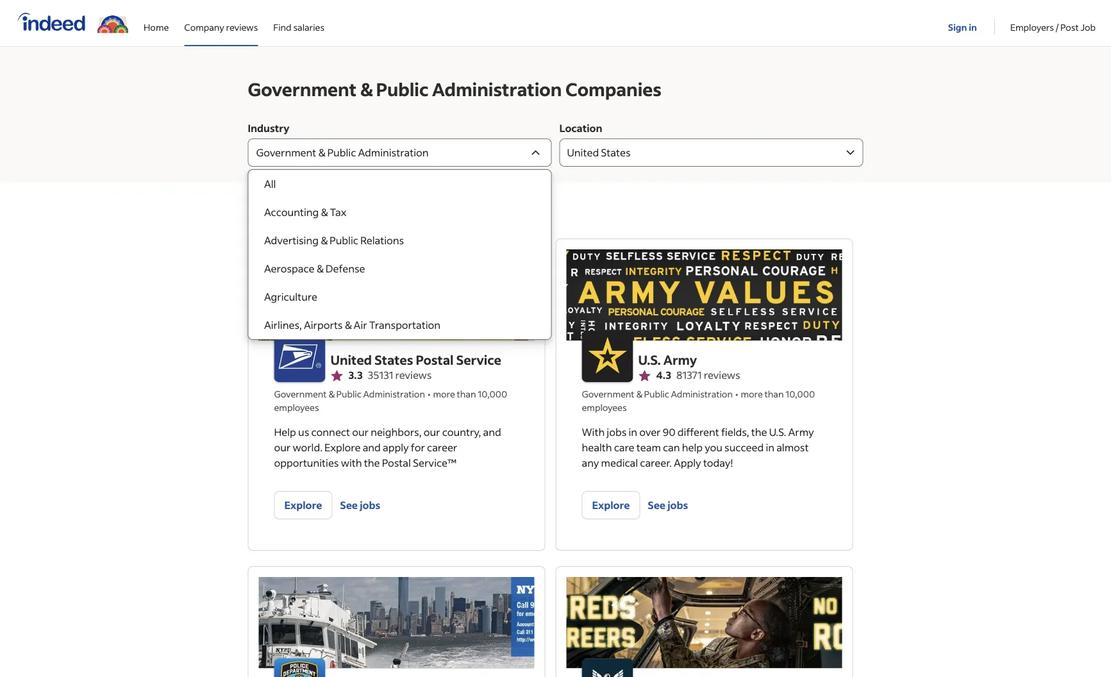 Task type: locate. For each thing, give the bounding box(es) containing it.
more than 10,000 employees down 4.3 81371 reviews
[[582, 388, 815, 413]]

2 horizontal spatial explore
[[592, 499, 630, 512]]

army up '81371'
[[664, 352, 697, 368]]

more than 10,000 employees down 3.3 35131 reviews
[[274, 388, 507, 413]]

jobs
[[607, 426, 627, 439], [360, 499, 381, 512], [668, 499, 688, 512]]

explore link down opportunities
[[274, 491, 332, 520]]

1 vertical spatial in
[[629, 426, 638, 439]]

see down with on the bottom left of the page
[[340, 499, 358, 512]]

postal
[[416, 352, 454, 368], [382, 456, 411, 470]]

more than 10,000 employees for army
[[582, 388, 815, 413]]

1 horizontal spatial 10,000
[[786, 388, 815, 400]]

accounting
[[264, 206, 319, 219]]

popularity
[[296, 214, 344, 227]]

see jobs link
[[340, 491, 381, 520], [648, 491, 688, 520]]

1 horizontal spatial army
[[789, 426, 814, 439]]

more than 10,000 employees
[[274, 388, 507, 413], [582, 388, 815, 413]]

•
[[428, 388, 431, 400], [736, 388, 739, 400]]

u.s. inside u.s. army link
[[639, 352, 661, 368]]

1 more from the left
[[433, 388, 455, 400]]

2 more than 10,000 employees from the left
[[582, 388, 815, 413]]

government & public administration inside popup button
[[256, 146, 429, 159]]

81371 reviews link
[[677, 369, 741, 382]]

0 horizontal spatial explore
[[284, 499, 322, 512]]

1 vertical spatial postal
[[382, 456, 411, 470]]

see jobs link down career.
[[648, 491, 688, 520]]

public up tax
[[327, 146, 356, 159]]

army up almost
[[789, 426, 814, 439]]

almost
[[777, 441, 809, 454]]

see jobs link for united
[[340, 491, 381, 520]]

1 see jobs link from the left
[[340, 491, 381, 520]]

• down 81371 reviews 'link'
[[736, 388, 739, 400]]

reviews right '81371'
[[704, 369, 741, 382]]

more than 10,000 employees for states
[[274, 388, 507, 413]]

than up almost
[[765, 388, 784, 400]]

35131 reviews link
[[368, 369, 432, 382]]

0 vertical spatial postal
[[416, 352, 454, 368]]

&
[[360, 77, 373, 100], [319, 146, 325, 159], [321, 206, 328, 219], [321, 234, 327, 247], [316, 262, 323, 275], [345, 318, 351, 332], [329, 388, 335, 400], [637, 388, 643, 400]]

1 horizontal spatial see
[[648, 499, 666, 512]]

see down career.
[[648, 499, 666, 512]]

employees
[[274, 402, 319, 413], [582, 402, 627, 413]]

0 horizontal spatial explore link
[[274, 491, 332, 520]]

10,000 down service
[[478, 388, 507, 400]]

• for army
[[736, 388, 739, 400]]

advertising & public relations
[[264, 234, 404, 247]]

1 horizontal spatial explore
[[325, 441, 361, 454]]

2 see from the left
[[648, 499, 666, 512]]

airports
[[304, 318, 343, 332]]

in left over
[[629, 426, 638, 439]]

jobs down apply on the right
[[668, 499, 688, 512]]

government down industry
[[256, 146, 316, 159]]

our
[[352, 426, 369, 439], [424, 426, 440, 439], [274, 441, 291, 454]]

2 • from the left
[[736, 388, 739, 400]]

government up industry
[[248, 77, 357, 100]]

1 horizontal spatial explore link
[[582, 491, 640, 520]]

3.3 35131 reviews
[[349, 369, 432, 382]]

10,000 for u.s. army
[[786, 388, 815, 400]]

the up succeed
[[752, 426, 768, 439]]

2 vertical spatial in
[[766, 441, 775, 454]]

sorted
[[248, 214, 280, 227]]

transportation
[[369, 318, 440, 332]]

1 horizontal spatial see jobs
[[648, 499, 688, 512]]

explore down opportunities
[[284, 499, 322, 512]]

apply
[[674, 456, 702, 470]]

employers / post job
[[1011, 21, 1096, 33]]

1 horizontal spatial •
[[736, 388, 739, 400]]

0 vertical spatial the
[[752, 426, 768, 439]]

2 10,000 from the left
[[786, 388, 815, 400]]

1 horizontal spatial employees
[[582, 402, 627, 413]]

1 • from the left
[[428, 388, 431, 400]]

1 horizontal spatial see jobs link
[[648, 491, 688, 520]]

Location text field
[[560, 139, 843, 167]]

2 horizontal spatial reviews
[[704, 369, 741, 382]]

0 horizontal spatial see
[[340, 499, 358, 512]]

see
[[340, 499, 358, 512], [648, 499, 666, 512]]

the
[[752, 426, 768, 439], [364, 456, 380, 470]]

and left apply
[[363, 441, 381, 454]]

employers / post job link
[[1011, 0, 1096, 44]]

explore
[[325, 441, 361, 454], [284, 499, 322, 512], [592, 499, 630, 512]]

army inside with jobs in over 90 different fields, the u.s. army health care team can help you succeed in almost any medical career. apply today!
[[789, 426, 814, 439]]

0 horizontal spatial 10,000
[[478, 388, 507, 400]]

public down 4.3
[[644, 388, 670, 400]]

toggle menu image
[[843, 145, 859, 160]]

the inside with jobs in over 90 different fields, the u.s. army health care team can help you succeed in almost any medical career. apply today!
[[752, 426, 768, 439]]

government down u.s. army image
[[582, 388, 635, 400]]

0 horizontal spatial the
[[364, 456, 380, 470]]

find salaries
[[274, 21, 325, 33]]

1 horizontal spatial our
[[352, 426, 369, 439]]

/
[[1056, 21, 1059, 33]]

employees for u.s.
[[582, 402, 627, 413]]

salaries
[[293, 21, 325, 33]]

• down '35131 reviews' 'link'
[[428, 388, 431, 400]]

jobs for u.s. army
[[668, 499, 688, 512]]

u.s. army image
[[582, 331, 633, 382]]

government & public administration down 4.3
[[582, 388, 733, 400]]

1 see from the left
[[340, 499, 358, 512]]

explore down medical
[[592, 499, 630, 512]]

0 horizontal spatial in
[[629, 426, 638, 439]]

reviews right company
[[226, 21, 258, 33]]

defense
[[325, 262, 365, 275]]

1 vertical spatial and
[[363, 441, 381, 454]]

0 vertical spatial army
[[664, 352, 697, 368]]

2 explore link from the left
[[582, 491, 640, 520]]

administration
[[432, 77, 562, 100], [358, 146, 429, 159], [363, 388, 425, 400], [671, 388, 733, 400]]

2 more from the left
[[741, 388, 763, 400]]

4.3
[[657, 369, 672, 382]]

government
[[248, 77, 357, 100], [256, 146, 316, 159], [274, 388, 327, 400], [582, 388, 635, 400]]

government down united states postal service image
[[274, 388, 327, 400]]

postal up '35131 reviews' 'link'
[[416, 352, 454, 368]]

see jobs for united
[[340, 499, 381, 512]]

explore up with on the bottom left of the page
[[325, 441, 361, 454]]

2 employees from the left
[[582, 402, 627, 413]]

more for army
[[741, 388, 763, 400]]

than for u.s. army
[[765, 388, 784, 400]]

1 horizontal spatial more
[[741, 388, 763, 400]]

sign in
[[949, 21, 977, 33]]

fields,
[[722, 426, 750, 439]]

home
[[144, 21, 169, 33]]

than
[[457, 388, 476, 400], [765, 388, 784, 400]]

in left almost
[[766, 441, 775, 454]]

1 see jobs from the left
[[340, 499, 381, 512]]

service
[[456, 352, 502, 368]]

in
[[969, 21, 977, 33], [629, 426, 638, 439], [766, 441, 775, 454]]

public inside industry list box
[[329, 234, 358, 247]]

agriculture
[[264, 290, 317, 303]]

see jobs down career.
[[648, 499, 688, 512]]

0 horizontal spatial •
[[428, 388, 431, 400]]

connect
[[311, 426, 350, 439]]

4.3 81371 reviews
[[657, 369, 741, 382]]

u.s. army link
[[639, 350, 741, 369]]

government & public administration down 3.3 at the left of the page
[[274, 388, 425, 400]]

1 horizontal spatial the
[[752, 426, 768, 439]]

home link
[[144, 0, 169, 44]]

postal down apply
[[382, 456, 411, 470]]

help us connect our neighbors, our country, and our world. explore and apply for career opportunities with the postal service™
[[274, 426, 501, 470]]

and right country,
[[483, 426, 501, 439]]

0 horizontal spatial more
[[433, 388, 455, 400]]

2 horizontal spatial in
[[969, 21, 977, 33]]

airlines,
[[264, 318, 302, 332]]

public up defense
[[329, 234, 358, 247]]

states
[[375, 352, 413, 368]]

postal inside help us connect our neighbors, our country, and our world. explore and apply for career opportunities with the postal service™
[[382, 456, 411, 470]]

than for united states postal service
[[457, 388, 476, 400]]

2 than from the left
[[765, 388, 784, 400]]

1 than from the left
[[457, 388, 476, 400]]

0 horizontal spatial see jobs link
[[340, 491, 381, 520]]

reviews down united states postal service
[[396, 369, 432, 382]]

10,000
[[478, 388, 507, 400], [786, 388, 815, 400]]

1 vertical spatial army
[[789, 426, 814, 439]]

0 horizontal spatial more than 10,000 employees
[[274, 388, 507, 413]]

advertising
[[264, 234, 318, 247]]

u.s.
[[639, 352, 661, 368], [770, 426, 787, 439]]

job
[[1081, 21, 1096, 33]]

government & public administration up tax
[[256, 146, 429, 159]]

explore for united states postal service
[[284, 499, 322, 512]]

sorted by popularity
[[248, 214, 344, 227]]

0 horizontal spatial postal
[[382, 456, 411, 470]]

relations
[[360, 234, 404, 247]]

1 horizontal spatial more than 10,000 employees
[[582, 388, 815, 413]]

jobs for united states postal service
[[360, 499, 381, 512]]

our up career
[[424, 426, 440, 439]]

jobs up care at the right of the page
[[607, 426, 627, 439]]

0 horizontal spatial jobs
[[360, 499, 381, 512]]

0 vertical spatial and
[[483, 426, 501, 439]]

2 see jobs link from the left
[[648, 491, 688, 520]]

see jobs down with on the bottom left of the page
[[340, 499, 381, 512]]

and
[[483, 426, 501, 439], [363, 441, 381, 454]]

government inside government & public administration popup button
[[256, 146, 316, 159]]

tax
[[330, 206, 346, 219]]

jobs down with on the bottom left of the page
[[360, 499, 381, 512]]

can
[[663, 441, 680, 454]]

employees up with
[[582, 402, 627, 413]]

employees up us
[[274, 402, 319, 413]]

our right connect
[[352, 426, 369, 439]]

1 horizontal spatial u.s.
[[770, 426, 787, 439]]

u.s. inside with jobs in over 90 different fields, the u.s. army health care team can help you succeed in almost any medical career. apply today!
[[770, 426, 787, 439]]

1 vertical spatial the
[[364, 456, 380, 470]]

with
[[582, 426, 605, 439]]

reviews for united states postal service
[[396, 369, 432, 382]]

0 horizontal spatial see jobs
[[340, 499, 381, 512]]

airlines, airports & air transportation
[[264, 318, 440, 332]]

10,000 for united states postal service
[[478, 388, 507, 400]]

1 horizontal spatial than
[[765, 388, 784, 400]]

10,000 up almost
[[786, 388, 815, 400]]

2 horizontal spatial jobs
[[668, 499, 688, 512]]

0 vertical spatial u.s.
[[639, 352, 661, 368]]

1 10,000 from the left
[[478, 388, 507, 400]]

government & public administration button
[[248, 139, 552, 167]]

0 horizontal spatial employees
[[274, 402, 319, 413]]

any
[[582, 456, 599, 470]]

for
[[411, 441, 425, 454]]

government & public administration for u.s. army
[[582, 388, 733, 400]]

2 see jobs from the left
[[648, 499, 688, 512]]

1 more than 10,000 employees from the left
[[274, 388, 507, 413]]

country,
[[442, 426, 481, 439]]

1 vertical spatial u.s.
[[770, 426, 787, 439]]

1 horizontal spatial jobs
[[607, 426, 627, 439]]

location
[[560, 122, 603, 135]]

neighbors,
[[371, 426, 422, 439]]

health
[[582, 441, 612, 454]]

more up fields,
[[741, 388, 763, 400]]

0 horizontal spatial u.s.
[[639, 352, 661, 368]]

81371
[[677, 369, 702, 382]]

u.s. up almost
[[770, 426, 787, 439]]

in right sign
[[969, 21, 977, 33]]

than down service
[[457, 388, 476, 400]]

government & public administration
[[256, 146, 429, 159], [274, 388, 425, 400], [582, 388, 733, 400]]

1 explore link from the left
[[274, 491, 332, 520]]

explore for u.s. army
[[592, 499, 630, 512]]

explore link down medical
[[582, 491, 640, 520]]

u.s. up 4.3
[[639, 352, 661, 368]]

our down help
[[274, 441, 291, 454]]

0 horizontal spatial reviews
[[226, 21, 258, 33]]

succeed
[[725, 441, 764, 454]]

0 horizontal spatial than
[[457, 388, 476, 400]]

1 horizontal spatial reviews
[[396, 369, 432, 382]]

the right with on the bottom left of the page
[[364, 456, 380, 470]]

0 horizontal spatial and
[[363, 441, 381, 454]]

more up country,
[[433, 388, 455, 400]]

army
[[664, 352, 697, 368], [789, 426, 814, 439]]

1 employees from the left
[[274, 402, 319, 413]]

see jobs link down with on the bottom left of the page
[[340, 491, 381, 520]]

1 horizontal spatial postal
[[416, 352, 454, 368]]



Task type: vqa. For each thing, say whether or not it's contained in the screenshot.
WINFertility (opens in a new tab) icon
no



Task type: describe. For each thing, give the bounding box(es) containing it.
sign in link
[[949, 1, 979, 44]]

public up government & public administration popup button
[[376, 77, 429, 100]]

united
[[331, 352, 372, 368]]

90
[[663, 426, 676, 439]]

& inside popup button
[[319, 146, 325, 159]]

explore link for united states postal service
[[274, 491, 332, 520]]

sign
[[949, 21, 968, 33]]

help
[[682, 441, 703, 454]]

company reviews
[[184, 21, 258, 33]]

government & public administration for united states postal service
[[274, 388, 425, 400]]

care
[[614, 441, 635, 454]]

help
[[274, 426, 296, 439]]

reviews for u.s. army
[[704, 369, 741, 382]]

by
[[282, 214, 294, 227]]

different
[[678, 426, 720, 439]]

the inside help us connect our neighbors, our country, and our world. explore and apply for career opportunities with the postal service™
[[364, 456, 380, 470]]

find
[[274, 21, 292, 33]]

public down 3.3 at the left of the page
[[337, 388, 362, 400]]

united states postal service link
[[331, 350, 502, 369]]

over
[[640, 426, 661, 439]]

today!
[[704, 456, 733, 470]]

postal inside united states postal service 'link'
[[416, 352, 454, 368]]

administration inside government & public administration popup button
[[358, 146, 429, 159]]

post
[[1061, 21, 1079, 33]]

0 horizontal spatial our
[[274, 441, 291, 454]]

jobs inside with jobs in over 90 different fields, the u.s. army health care team can help you succeed in almost any medical career. apply today!
[[607, 426, 627, 439]]

see jobs for u.s.
[[648, 499, 688, 512]]

see jobs link for u.s.
[[648, 491, 688, 520]]

team
[[637, 441, 661, 454]]

aerospace
[[264, 262, 314, 275]]

u.s. army
[[639, 352, 697, 368]]

find salaries link
[[274, 0, 325, 44]]

us
[[298, 426, 309, 439]]

world.
[[293, 441, 323, 454]]

1 horizontal spatial in
[[766, 441, 775, 454]]

aerospace & defense
[[264, 262, 365, 275]]

indeed proudly celebrates hispanic heritage month image
[[98, 13, 128, 33]]

see for united
[[340, 499, 358, 512]]

0 horizontal spatial army
[[664, 352, 697, 368]]

1 horizontal spatial and
[[483, 426, 501, 439]]

2 horizontal spatial our
[[424, 426, 440, 439]]

career
[[427, 441, 458, 454]]

explore link for u.s. army
[[582, 491, 640, 520]]

industry
[[248, 122, 289, 135]]

apply
[[383, 441, 409, 454]]

industry list box
[[249, 170, 551, 339]]

employers
[[1011, 21, 1055, 33]]

all
[[264, 177, 276, 191]]

government & public administration companies
[[248, 77, 662, 100]]

employees for united
[[274, 402, 319, 413]]

0 vertical spatial in
[[969, 21, 977, 33]]

3.3
[[349, 369, 363, 382]]

explore inside help us connect our neighbors, our country, and our world. explore and apply for career opportunities with the postal service™
[[325, 441, 361, 454]]

service™
[[413, 456, 457, 470]]

see for u.s.
[[648, 499, 666, 512]]

company
[[184, 21, 224, 33]]

companies
[[566, 77, 662, 100]]

air
[[354, 318, 367, 332]]

• for states
[[428, 388, 431, 400]]

company reviews link
[[184, 0, 258, 44]]

medical
[[601, 456, 638, 470]]

with jobs in over 90 different fields, the u.s. army health care team can help you succeed in almost any medical career. apply today!
[[582, 426, 814, 470]]

accounting & tax
[[264, 206, 346, 219]]

public inside popup button
[[327, 146, 356, 159]]

with
[[341, 456, 362, 470]]

35131
[[368, 369, 393, 382]]

united states postal service
[[331, 352, 502, 368]]

career.
[[640, 456, 672, 470]]

opportunities
[[274, 456, 339, 470]]

you
[[705, 441, 723, 454]]

united states postal service image
[[274, 331, 326, 382]]

more for states
[[433, 388, 455, 400]]



